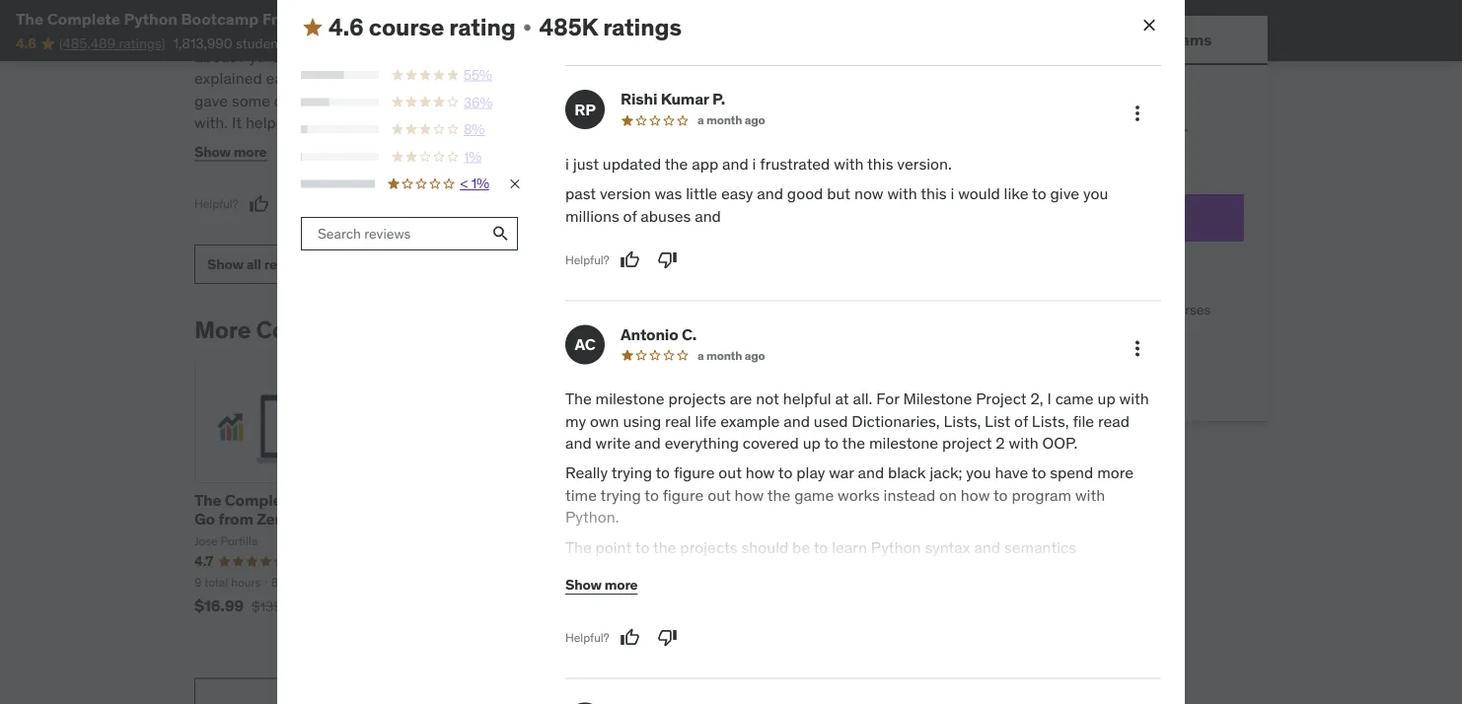 Task type: vqa. For each thing, say whether or not it's contained in the screenshot.
xsmall icon inside the Web Development link
no



Task type: locate. For each thing, give the bounding box(es) containing it.
0 vertical spatial learning
[[988, 336, 1042, 354]]

show more down the point
[[565, 577, 638, 594]]

course for 4.6
[[369, 13, 444, 42]]

0 vertical spatial projects
[[398, 91, 456, 111]]

but
[[827, 184, 851, 204]]

more right spend
[[1097, 463, 1134, 484]]

show down "with."
[[194, 143, 231, 161]]

1 ago from the top
[[745, 113, 765, 128]]

0 vertical spatial python.
[[239, 47, 293, 67]]

helpful up used
[[783, 389, 831, 409]]

1 horizontal spatial show more
[[565, 577, 638, 594]]

1 horizontal spatial course
[[369, 13, 444, 42]]

2 horizontal spatial of
[[1014, 411, 1028, 431]]

1 vertical spatial milestone
[[869, 433, 938, 454]]

with right 'now' on the right of page
[[887, 184, 917, 204]]

it up programming
[[232, 113, 242, 133]]

1 horizontal spatial portilla
[[692, 534, 729, 549]]

course for this
[[227, 24, 275, 45]]

helpful? left "mark review by sivasubramanian as helpful" image
[[194, 197, 238, 212]]

1 vertical spatial show more button
[[565, 566, 638, 606]]

you right give
[[1083, 184, 1108, 204]]

show more button down gave
[[194, 132, 267, 172]]

8%
[[464, 121, 485, 139]]

1% button
[[301, 147, 523, 167]]

1 vertical spatial helpful
[[783, 389, 831, 409]]

list
[[985, 411, 1011, 431]]

1 horizontal spatial you
[[1083, 184, 1108, 204]]

1 horizontal spatial my
[[773, 24, 794, 45]]

36%
[[464, 94, 493, 111]]

learning up (137,092)
[[496, 510, 560, 530]]

up
[[1098, 389, 1116, 409], [803, 433, 821, 454]]

4.7 up 9
[[194, 553, 213, 571]]

1 horizontal spatial complete
[[225, 491, 296, 511]]

python up great
[[830, 24, 880, 45]]

ratings
[[603, 13, 682, 42]]

me up scratch
[[421, 24, 444, 45]]

xsmall image
[[520, 20, 535, 36], [507, 176, 523, 192], [956, 300, 972, 320]]

on
[[939, 485, 957, 506]]

c.
[[682, 325, 697, 345]]

for left "your" at the right top of the page
[[1117, 140, 1134, 158]]

0 vertical spatial ago
[[745, 113, 765, 128]]

portilla down openai
[[692, 534, 729, 549]]

1 vertical spatial was
[[655, 184, 682, 204]]

started
[[310, 47, 361, 67]]

milestone up using
[[595, 389, 665, 409]]

life
[[695, 411, 717, 431]]

the inside the this course was really helpful to me in knowing about python. it started from scratch and explained each and every steps in detail. it also gave some of the interesting projects to work with. it helped me to gain some reasonable programming skill in python as a beginner.
[[291, 91, 315, 111]]

2 a month ago from the top
[[698, 348, 765, 363]]

0 vertical spatial from
[[365, 47, 398, 67]]

courses right demand
[[1163, 301, 1211, 319]]

1 horizontal spatial 25,000+
[[1134, 121, 1189, 139]]

own
[[590, 411, 619, 431]]

0 vertical spatial up
[[1098, 389, 1116, 409]]

submit search image
[[491, 225, 511, 244]]

1 portilla from the left
[[221, 534, 258, 549]]

1 vertical spatial you
[[966, 463, 991, 484]]

to right be
[[814, 538, 828, 558]]

this inside "i am a medico, a doctor. this is my first python learning bootcamp. finished this with a great confidence. thank you for excellent teaching."
[[755, 47, 781, 67]]

ago down 'for'
[[745, 113, 765, 128]]

and
[[457, 47, 484, 67], [304, 69, 330, 89], [1108, 121, 1131, 139], [722, 154, 749, 174], [757, 184, 783, 204], [695, 206, 721, 226], [784, 411, 810, 431], [565, 433, 592, 454], [635, 433, 661, 454], [858, 463, 884, 484], [610, 491, 637, 511], [703, 529, 730, 549], [974, 538, 1001, 558]]

zero left sql
[[257, 510, 290, 530]]

bootcamp up the point
[[563, 510, 639, 530]]

4.6 for 4.6
[[16, 34, 36, 52]]

show more down "with."
[[194, 143, 267, 161]]

2068 reviews element
[[761, 554, 800, 571]]

the for the milestone projects are not helpful at all. for milestone project 2, i came up with my own using real life example and used dictionaries, lists, list of lists, file read and write and everything covered up to the milestone project 2 with oop. really trying to figure out how to play war and black jack; you have to spend more time trying to figure out how the game works instead on how to program with python. the point to the projects should be to learn python syntax and semantics
[[565, 389, 592, 409]]

0 horizontal spatial 25,000+
[[988, 301, 1042, 319]]

1 vertical spatial more
[[1097, 463, 1134, 484]]

1 vertical spatial month
[[706, 348, 742, 363]]

antonio c.
[[621, 325, 697, 345]]

1 horizontal spatial python.
[[565, 508, 619, 528]]

ago
[[745, 113, 765, 128], [745, 348, 765, 363]]

2 portilla from the left
[[692, 534, 729, 549]]

reasonable
[[418, 113, 496, 133]]

python inside the milestone projects are not helpful at all. for milestone project 2, i came up with my own using real life example and used dictionaries, lists, list of lists, file read and write and everything covered up to the milestone project 2 with oop. really trying to figure out how to play war and black jack; you have to spend more time trying to figure out how the game works instead on how to program with python. the point to the projects should be to learn python syntax and semantics
[[871, 538, 921, 558]]

i just updated the app and i frustrated with this version. past version was little easy and good but now with this i would like to give you millions of abuses and
[[565, 154, 1108, 226]]

me up skill
[[298, 113, 320, 133]]

a month ago down p.
[[698, 113, 765, 128]]

2 this from the left
[[725, 24, 754, 45]]

it left also
[[481, 69, 491, 89]]

to left gain
[[323, 113, 338, 133]]

course left additional actions for review by rishi kumar p. icon
[[1063, 121, 1105, 139]]

36% button
[[301, 93, 523, 112]]

the for the complete python bootcamp from zero to hero in python
[[16, 8, 43, 29]]

165 lectures
[[513, 575, 577, 590]]

python up ratings)
[[124, 8, 177, 29]]

1 horizontal spatial it
[[297, 47, 306, 67]]

millions
[[565, 206, 619, 226]]

some up helped
[[232, 91, 270, 111]]

lists, up oop.
[[1032, 411, 1069, 431]]

subscribe
[[956, 121, 1018, 139]]

helpful?
[[194, 197, 238, 212], [565, 253, 609, 268], [565, 630, 609, 646]]

0 horizontal spatial of
[[274, 91, 288, 111]]

out
[[719, 463, 742, 484], [708, 485, 731, 506]]

was left really at top
[[279, 24, 306, 45]]

1 vertical spatial from
[[218, 510, 253, 530]]

0 horizontal spatial courses
[[1065, 140, 1114, 158]]

show inside button
[[207, 255, 243, 273]]

2 horizontal spatial course
[[1063, 121, 1105, 139]]

python
[[124, 8, 177, 29], [418, 8, 472, 29], [830, 24, 880, 45], [341, 135, 391, 155], [430, 491, 482, 511], [723, 491, 776, 511], [871, 538, 921, 558]]

this inside the this course was really helpful to me in knowing about python. it started from scratch and explained each and every steps in detail. it also gave some of the interesting projects to work with. it helped me to gain some reasonable programming skill in python as a beginner.
[[194, 24, 224, 45]]

it up each
[[297, 47, 306, 67]]

mark review by rishi kumar p. as unhelpful image
[[658, 251, 677, 270]]

1 horizontal spatial bootcamp
[[563, 510, 639, 530]]

1 vertical spatial show more
[[565, 577, 638, 594]]

courses inside 'subscribe to this course and 25,000+ top‑rated udemy courses for your organization.'
[[1065, 140, 1114, 158]]

$139.99
[[252, 598, 302, 616]]

me
[[421, 24, 444, 45], [298, 113, 320, 133]]

8% button
[[301, 120, 523, 140]]

2 jose from the left
[[665, 534, 689, 549]]

lectures right 83
[[288, 575, 331, 590]]

antonio
[[621, 325, 678, 345]]

jack;
[[930, 463, 962, 484]]

to right medium image
[[342, 8, 358, 29]]

this down version.
[[921, 184, 947, 204]]

jose down openai
[[665, 534, 689, 549]]

2 vertical spatial of
[[1014, 411, 1028, 431]]

skill
[[293, 135, 321, 155]]

my inside the milestone projects are not helpful at all. for milestone project 2, i came up with my own using real life example and used dictionaries, lists, list of lists, file read and write and everything covered up to the milestone project 2 with oop. really trying to figure out how to play war and black jack; you have to spend more time trying to figure out how the game works instead on how to program with python. the point to the projects should be to learn python syntax and semantics
[[565, 411, 586, 431]]

you down project
[[966, 463, 991, 484]]

i left the just
[[565, 154, 569, 174]]

2 vertical spatial it
[[232, 113, 242, 133]]

1% right <
[[471, 175, 489, 193]]

1 horizontal spatial learning
[[988, 336, 1042, 354]]

4.6 up started
[[329, 13, 364, 42]]

1 jose from the left
[[194, 534, 218, 549]]

reviews
[[264, 255, 313, 273]]

by
[[352, 315, 379, 345]]

0 vertical spatial figure
[[674, 463, 715, 484]]

read
[[1098, 411, 1130, 431]]

the complete sql bootcamp: go from zero to hero link
[[194, 491, 414, 530]]

0 vertical spatial my
[[773, 24, 794, 45]]

lists, up project
[[944, 411, 981, 431]]

students
[[236, 34, 290, 52]]

to left use
[[793, 510, 809, 530]]

and inside python for data science and machine learning bootcamp
[[610, 491, 637, 511]]

1 vertical spatial projects
[[668, 389, 726, 409]]

0 vertical spatial 25,000+
[[1134, 121, 1189, 139]]

0 horizontal spatial jose
[[194, 534, 218, 549]]

0 horizontal spatial for
[[486, 491, 506, 511]]

should
[[741, 538, 789, 558]]

projects down '55%' button
[[398, 91, 456, 111]]

covered
[[743, 433, 799, 454]]

tools
[[1128, 336, 1158, 354]]

more down helped
[[234, 143, 267, 161]]

1 horizontal spatial show more button
[[565, 566, 638, 606]]

1 a month ago from the top
[[698, 113, 765, 128]]

bootcamp: inside the complete sql bootcamp: go from zero to hero jose portilla
[[333, 491, 414, 511]]

this up udemy
[[1037, 121, 1060, 139]]

0 horizontal spatial from
[[218, 510, 253, 530]]

to up udemy
[[1021, 121, 1034, 139]]

figure up gpt,
[[663, 485, 704, 506]]

projects
[[398, 91, 456, 111], [668, 389, 726, 409], [680, 538, 738, 558]]

0 vertical spatial was
[[279, 24, 306, 45]]

all.
[[853, 389, 873, 409]]

complete
[[47, 8, 120, 29], [225, 491, 296, 511]]

of inside the milestone projects are not helpful at all. for milestone project 2, i came up with my own using real life example and used dictionaries, lists, list of lists, file read and write and everything covered up to the milestone project 2 with oop. really trying to figure out how to play war and black jack; you have to spend more time trying to figure out how the game works instead on how to program with python. the point to the projects should be to learn python syntax and semantics
[[1014, 411, 1028, 431]]

1 vertical spatial my
[[565, 411, 586, 431]]

2 lectures from the left
[[535, 575, 577, 590]]

1 lectures from the left
[[288, 575, 331, 590]]

0 vertical spatial for
[[1117, 140, 1134, 158]]

0 horizontal spatial 4.6
[[16, 34, 36, 52]]

openai python api bootcamp: learn to use ai, gpt, and more! link
[[665, 491, 876, 549]]

like
[[1004, 184, 1029, 204]]

1 vertical spatial of
[[623, 206, 637, 226]]

python. inside the milestone projects are not helpful at all. for milestone project 2, i came up with my own using real life example and used dictionaries, lists, list of lists, file read and write and everything covered up to the milestone project 2 with oop. really trying to figure out how to play war and black jack; you have to spend more time trying to figure out how the game works instead on how to program with python. the point to the projects should be to learn python syntax and semantics
[[565, 508, 619, 528]]

4.6 for 4.6 course rating
[[329, 13, 364, 42]]

bootcamp: inside openai python api bootcamp: learn to use ai, gpt, and more!
[[665, 510, 746, 530]]

openai python api bootcamp: learn to use ai, gpt, and more!
[[665, 491, 861, 549]]

my
[[773, 24, 794, 45], [565, 411, 586, 431]]

1 horizontal spatial lists,
[[1032, 411, 1069, 431]]

with inside "i am a medico, a doctor. this is my first python learning bootcamp. finished this with a great confidence. thank you for excellent teaching."
[[785, 47, 814, 67]]

0 horizontal spatial helpful
[[351, 24, 400, 45]]

lectures down 137092 reviews element
[[535, 575, 577, 590]]

python. up each
[[239, 47, 293, 67]]

portilla inside the complete sql bootcamp: go from zero to hero jose portilla
[[221, 534, 258, 549]]

course up the about
[[227, 24, 275, 45]]

lectures
[[288, 575, 331, 590], [535, 575, 577, 590]]

beginner.
[[427, 135, 493, 155]]

2 vertical spatial show
[[565, 577, 602, 594]]

1 vertical spatial out
[[708, 485, 731, 506]]

1 vertical spatial up
[[803, 433, 821, 454]]

this inside 'subscribe to this course and 25,000+ top‑rated udemy courses for your organization.'
[[1037, 121, 1060, 139]]

zero right from at left
[[305, 8, 339, 29]]

with up but
[[834, 154, 864, 174]]

0 horizontal spatial show more
[[194, 143, 267, 161]]

everything
[[665, 433, 739, 454]]

1 vertical spatial bootcamp
[[563, 510, 639, 530]]

explained
[[194, 69, 262, 89]]

used
[[814, 411, 848, 431]]

1 horizontal spatial zero
[[305, 8, 339, 29]]

a right "as"
[[415, 135, 423, 155]]

complete for python
[[47, 8, 120, 29]]

to up program
[[1032, 463, 1046, 484]]

past
[[565, 184, 596, 204]]

to up 83 lectures
[[293, 510, 309, 530]]

1 vertical spatial i
[[1047, 389, 1052, 409]]

1 vertical spatial python.
[[565, 508, 619, 528]]

rp
[[574, 100, 596, 120]]

bootcamp up 1,813,990 students
[[181, 8, 259, 29]]

1 horizontal spatial i
[[1047, 389, 1052, 409]]

lectures for 165 lectures
[[535, 575, 577, 590]]

from up steps
[[365, 47, 398, 67]]

i up easy
[[752, 154, 756, 174]]

my inside "i am a medico, a doctor. this is my first python learning bootcamp. finished this with a great confidence. thank you for excellent teaching."
[[773, 24, 794, 45]]

83
[[271, 575, 285, 590]]

course inside 'subscribe to this course and 25,000+ top‑rated udemy courses for your organization.'
[[1063, 121, 1105, 139]]

this down is
[[755, 47, 781, 67]]

1 month from the top
[[706, 113, 742, 128]]

25,000+ up "your" at the right top of the page
[[1134, 121, 1189, 139]]

ago for antonio c.
[[745, 348, 765, 363]]

at
[[835, 389, 849, 409]]

syntax
[[925, 538, 970, 558]]

1 vertical spatial learning
[[496, 510, 560, 530]]

play
[[797, 463, 825, 484]]

show left all
[[207, 255, 243, 273]]

really
[[565, 463, 608, 484]]

mark review by antonio c. as unhelpful image
[[658, 628, 677, 648]]

from inside the complete sql bootcamp: go from zero to hero jose portilla
[[218, 510, 253, 530]]

0 vertical spatial show more button
[[194, 132, 267, 172]]

the inside the complete sql bootcamp: go from zero to hero jose portilla
[[194, 491, 221, 511]]

0 vertical spatial i
[[555, 24, 560, 45]]

jose down go at left bottom
[[194, 534, 218, 549]]

2 ago from the top
[[745, 348, 765, 363]]

helpful? left mark review by antonio c. as helpful 'icon'
[[565, 630, 609, 646]]

Search reviews text field
[[301, 218, 484, 251]]

0 horizontal spatial lectures
[[288, 575, 331, 590]]

25,000+ left fresh
[[988, 301, 1042, 319]]

hero up 83 lectures
[[312, 510, 347, 530]]

4.6
[[329, 13, 364, 42], [16, 34, 36, 52]]

i right the 2,
[[1047, 389, 1052, 409]]

0 horizontal spatial python.
[[239, 47, 293, 67]]

some
[[232, 91, 270, 111], [375, 113, 414, 133]]

1 horizontal spatial bootcamp:
[[665, 510, 746, 530]]

bootcamp.
[[616, 47, 691, 67]]

complete inside the complete sql bootcamp: go from zero to hero jose portilla
[[225, 491, 296, 511]]

openai
[[665, 491, 720, 511]]

1 horizontal spatial from
[[365, 47, 398, 67]]

ago up not
[[745, 348, 765, 363]]

bootcamp: up jose portilla in the left bottom of the page
[[665, 510, 746, 530]]

0 vertical spatial of
[[274, 91, 288, 111]]

every
[[334, 69, 372, 89]]

out down everything
[[719, 463, 742, 484]]

i inside "i am a medico, a doctor. this is my first python learning bootcamp. finished this with a great confidence. thank you for excellent teaching."
[[555, 24, 560, 45]]

complete left sql
[[225, 491, 296, 511]]

portilla up hours
[[221, 534, 258, 549]]

1 vertical spatial show
[[207, 255, 243, 273]]

python inside openai python api bootcamp: learn to use ai, gpt, and more!
[[723, 491, 776, 511]]

lectures for 83 lectures
[[288, 575, 331, 590]]

to right like
[[1032, 184, 1046, 204]]

1 vertical spatial complete
[[225, 491, 296, 511]]

1 horizontal spatial of
[[623, 206, 637, 226]]

2,
[[1031, 389, 1044, 409]]

projects down openai
[[680, 538, 738, 558]]

1 horizontal spatial i
[[752, 154, 756, 174]]

out up jose portilla in the left bottom of the page
[[708, 485, 731, 506]]

the inside i just updated the app and i frustrated with this version. past version was little easy and good but now with this i would like to give you millions of abuses and
[[665, 154, 688, 174]]

of for milestone
[[1014, 411, 1028, 431]]

would
[[958, 184, 1000, 204]]

of inside the this course was really helpful to me in knowing about python. it started from scratch and explained each and every steps in detail. it also gave some of the interesting projects to work with. it helped me to gain some reasonable programming skill in python as a beginner.
[[274, 91, 288, 111]]

python left data
[[430, 491, 482, 511]]

0 horizontal spatial complete
[[47, 8, 120, 29]]

1 vertical spatial helpful?
[[565, 253, 609, 268]]

bootcamp: for gpt,
[[665, 510, 746, 530]]

month down p.
[[706, 113, 742, 128]]

0 horizontal spatial this
[[194, 24, 224, 45]]

the left app at left
[[665, 154, 688, 174]]

1 horizontal spatial was
[[655, 184, 682, 204]]

0 vertical spatial some
[[232, 91, 270, 111]]

the down each
[[291, 91, 315, 111]]

4.7 down gpt,
[[665, 553, 684, 571]]

1 vertical spatial figure
[[663, 485, 704, 506]]

medium image
[[301, 16, 325, 40]]

to inside openai python api bootcamp: learn to use ai, gpt, and more!
[[793, 510, 809, 530]]

0 vertical spatial xsmall image
[[520, 20, 535, 36]]

udemy
[[1018, 140, 1062, 158]]

0 horizontal spatial you
[[966, 463, 991, 484]]

science
[[548, 491, 606, 511]]

0 horizontal spatial 4.7
[[194, 553, 213, 571]]

0 horizontal spatial bootcamp
[[181, 8, 259, 29]]

to inside the complete sql bootcamp: go from zero to hero jose portilla
[[293, 510, 309, 530]]

i left 'would'
[[951, 184, 954, 204]]

i
[[555, 24, 560, 45], [1047, 389, 1052, 409]]

of down each
[[274, 91, 288, 111]]

1 vertical spatial zero
[[257, 510, 290, 530]]

2 horizontal spatial more
[[1097, 463, 1134, 484]]

2 lists, from the left
[[1032, 411, 1069, 431]]

with up excellent
[[785, 47, 814, 67]]

this
[[194, 24, 224, 45], [725, 24, 754, 45]]

1 vertical spatial some
[[375, 113, 414, 133]]

each
[[266, 69, 300, 89]]

the up learn
[[767, 485, 791, 506]]

of down version
[[623, 206, 637, 226]]

137092 reviews element
[[527, 554, 575, 571]]

2 month from the top
[[706, 348, 742, 363]]

you
[[1083, 184, 1108, 204], [966, 463, 991, 484]]

i left the am
[[555, 24, 560, 45]]

1 this from the left
[[194, 24, 224, 45]]

of for course
[[274, 91, 288, 111]]

2
[[996, 433, 1005, 454]]

1 vertical spatial 25,000+
[[988, 301, 1042, 319]]

to down used
[[824, 433, 839, 454]]

1 vertical spatial a month ago
[[698, 348, 765, 363]]

course inside the this course was really helpful to me in knowing about python. it started from scratch and explained each and every steps in detail. it also gave some of the interesting projects to work with. it helped me to gain some reasonable programming skill in python as a beginner.
[[227, 24, 275, 45]]

xsmall image up the milestone
[[956, 300, 972, 320]]

projects up life
[[668, 389, 726, 409]]

course up scratch
[[369, 13, 444, 42]]

0 horizontal spatial zero
[[257, 510, 290, 530]]

1 vertical spatial hero
[[312, 510, 347, 530]]

1 horizontal spatial jose
[[665, 534, 689, 549]]

2 horizontal spatial i
[[951, 184, 954, 204]]

learning
[[988, 336, 1042, 354], [496, 510, 560, 530]]

0 vertical spatial courses
[[1065, 140, 1114, 158]]

485k ratings
[[539, 13, 682, 42]]

1 horizontal spatial 4.6
[[329, 13, 364, 42]]

this course was really helpful to me in knowing about python. it started from scratch and explained each and every steps in detail. it also gave some of the interesting projects to work with. it helped me to gain some reasonable programming skill in python as a beginner.
[[194, 24, 524, 155]]

month for antonio c.
[[706, 348, 742, 363]]

0 horizontal spatial up
[[803, 433, 821, 454]]



Task type: describe. For each thing, give the bounding box(es) containing it.
&
[[1080, 301, 1089, 319]]

0 vertical spatial helpful?
[[194, 197, 238, 212]]

i am a medico, a doctor. this is my first python learning bootcamp. finished this with a great confidence. thank you for excellent teaching.
[[555, 24, 880, 111]]

how up learn
[[735, 485, 764, 506]]

teams
[[1165, 29, 1212, 49]]

1,813,990
[[173, 34, 233, 52]]

python inside "i am a medico, a doctor. this is my first python learning bootcamp. finished this with a great confidence. thank you for excellent teaching."
[[830, 24, 880, 45]]

courses
[[256, 315, 347, 345]]

semantics
[[1004, 538, 1077, 558]]

top‑rated
[[956, 140, 1015, 158]]

helpful inside the this course was really helpful to me in knowing about python. it started from scratch and explained each and every steps in detail. it also gave some of the interesting projects to work with. it helped me to gain some reasonable programming skill in python as a beginner.
[[351, 24, 400, 45]]

spend
[[1050, 463, 1094, 484]]

helped
[[246, 113, 294, 133]]

a up life
[[698, 348, 704, 363]]

to right the point
[[635, 538, 650, 558]]

complete for sql
[[225, 491, 296, 511]]

knowing
[[464, 24, 523, 45]]

mark review by antonio c. as helpful image
[[620, 628, 640, 648]]

excellent
[[768, 69, 856, 89]]

<
[[460, 175, 468, 193]]

0 horizontal spatial milestone
[[595, 389, 665, 409]]

1 vertical spatial trying
[[600, 485, 641, 506]]

api
[[779, 491, 805, 511]]

0 vertical spatial show more
[[194, 143, 267, 161]]

all
[[246, 255, 261, 273]]

easy
[[721, 184, 753, 204]]

2 vertical spatial xsmall image
[[956, 300, 972, 320]]

demand
[[1109, 301, 1159, 319]]

was inside i just updated the app and i frustrated with this version. past version was little easy and good but now with this i would like to give you millions of abuses and
[[655, 184, 682, 204]]

about
[[194, 47, 235, 67]]

show all reviews
[[207, 255, 313, 273]]

python inside the this course was really helpful to me in knowing about python. it started from scratch and explained each and every steps in detail. it also gave some of the interesting projects to work with. it helped me to gain some reasonable programming skill in python as a beginner.
[[341, 135, 391, 155]]

0 vertical spatial 1%
[[464, 148, 482, 166]]

with down spend
[[1075, 485, 1105, 506]]

medico,
[[601, 24, 657, 45]]

a month ago for rishi kumar p.
[[698, 113, 765, 128]]

zero inside the complete sql bootcamp: go from zero to hero jose portilla
[[257, 510, 290, 530]]

you inside the milestone projects are not helpful at all. for milestone project 2, i came up with my own using real life example and used dictionaries, lists, list of lists, file read and write and everything covered up to the milestone project 2 with oop. really trying to figure out how to play war and black jack; you have to spend more time trying to figure out how the game works instead on how to program with python. the point to the projects should be to learn python syntax and semantics
[[966, 463, 991, 484]]

how right on
[[961, 485, 990, 506]]

xsmall image inside < 1% button
[[507, 176, 523, 192]]

0 horizontal spatial i
[[565, 154, 569, 174]]

to down have
[[994, 485, 1008, 506]]

ratings)
[[119, 34, 165, 52]]

1 lists, from the left
[[944, 411, 981, 431]]

for
[[733, 69, 764, 89]]

teams button
[[1109, 16, 1268, 63]]

bootcamp: for hero
[[333, 491, 414, 511]]

this up 'now' on the right of page
[[867, 154, 893, 174]]

jose portilla
[[665, 534, 729, 549]]

to up openai
[[656, 463, 670, 484]]

0 vertical spatial out
[[719, 463, 742, 484]]

from inside the this course was really helpful to me in knowing about python. it started from scratch and explained each and every steps in detail. it also gave some of the interesting projects to work with. it helped me to gain some reasonable programming skill in python as a beginner.
[[365, 47, 398, 67]]

i inside the milestone projects are not helpful at all. for milestone project 2, i came up with my own using real life example and used dictionaries, lists, list of lists, file read and write and everything covered up to the milestone project 2 with oop. really trying to figure out how to play war and black jack; you have to spend more time trying to figure out how the game works instead on how to program with python. the point to the projects should be to learn python syntax and semantics
[[1047, 389, 1052, 409]]

a down "first"
[[818, 47, 827, 67]]

levels
[[603, 575, 637, 590]]

helpful? for ac
[[565, 630, 609, 646]]

a inside the this course was really helpful to me in knowing about python. it started from scratch and explained each and every steps in detail. it also gave some of the interesting projects to work with. it helped me to gain some reasonable programming skill in python as a beginner.
[[415, 135, 423, 155]]

2 vertical spatial more
[[605, 577, 638, 594]]

485k
[[539, 13, 598, 42]]

the down used
[[842, 433, 865, 454]]

came
[[1055, 389, 1094, 409]]

now
[[854, 184, 884, 204]]

projects inside the this course was really helpful to me in knowing about python. it started from scratch and explained each and every steps in detail. it also gave some of the interesting projects to work with. it helped me to gain some reasonable programming skill in python as a beginner.
[[398, 91, 456, 111]]

and inside openai python api bootcamp: learn to use ai, gpt, and more!
[[703, 529, 730, 549]]

1 vertical spatial courses
[[1163, 301, 1211, 319]]

great
[[830, 47, 868, 67]]

learning engagement tools
[[988, 336, 1158, 354]]

works
[[838, 485, 880, 506]]

1 vertical spatial me
[[298, 113, 320, 133]]

83 lectures
[[271, 575, 331, 590]]

project
[[942, 433, 992, 454]]

0 vertical spatial trying
[[611, 463, 652, 484]]

0 horizontal spatial more
[[234, 143, 267, 161]]

< 1%
[[460, 175, 489, 193]]

the complete sql bootcamp: go from zero to hero jose portilla
[[194, 491, 414, 549]]

total
[[204, 575, 228, 590]]

1 horizontal spatial milestone
[[869, 433, 938, 454]]

0 vertical spatial show
[[194, 143, 231, 161]]

learn
[[832, 538, 867, 558]]

< 1% button
[[301, 175, 523, 194]]

to inside 'subscribe to this course and 25,000+ top‑rated udemy courses for your organization.'
[[1021, 121, 1034, 139]]

4.6 course rating
[[329, 13, 516, 42]]

have
[[995, 463, 1028, 484]]

25,000+ inside 'subscribe to this course and 25,000+ top‑rated udemy courses for your organization.'
[[1134, 121, 1189, 139]]

python up scratch
[[418, 8, 472, 29]]

to left openai
[[645, 485, 659, 506]]

with right 2 on the right of the page
[[1009, 433, 1039, 454]]

2 4.7 from the left
[[665, 553, 684, 571]]

is
[[758, 24, 770, 45]]

black
[[888, 463, 926, 484]]

a right the am
[[589, 24, 597, 45]]

mark review by sivasubramanian as helpful image
[[249, 195, 269, 214]]

oop.
[[1043, 433, 1078, 454]]

to left play
[[778, 463, 793, 484]]

abuses
[[641, 206, 691, 226]]

a down kumar
[[698, 113, 704, 128]]

(485,489 ratings)
[[59, 34, 165, 52]]

55%
[[464, 66, 492, 84]]

$16.99 $139.99
[[194, 597, 302, 617]]

to up scratch
[[403, 24, 418, 45]]

real
[[665, 411, 691, 431]]

1 horizontal spatial hero
[[361, 8, 397, 29]]

helpful inside the milestone projects are not helpful at all. for milestone project 2, i came up with my own using real life example and used dictionaries, lists, list of lists, file read and write and everything covered up to the milestone project 2 with oop. really trying to figure out how to play war and black jack; you have to spend more time trying to figure out how the game works instead on how to program with python. the point to the projects should be to learn python syntax and semantics
[[783, 389, 831, 409]]

more inside the milestone projects are not helpful at all. for milestone project 2, i came up with my own using real life example and used dictionaries, lists, list of lists, file read and write and everything covered up to the milestone project 2 with oop. really trying to figure out how to play war and black jack; you have to spend more time trying to figure out how the game works instead on how to program with python. the point to the projects should be to learn python syntax and semantics
[[1097, 463, 1134, 484]]

bootcamp inside python for data science and machine learning bootcamp
[[563, 510, 639, 530]]

organization.
[[956, 160, 1036, 177]]

ai,
[[841, 510, 861, 530]]

mark review by rishi kumar p. as helpful image
[[620, 251, 640, 270]]

really
[[310, 24, 348, 45]]

rishi
[[621, 89, 657, 110]]

using
[[623, 411, 661, 431]]

write
[[595, 433, 631, 454]]

1,813,990 students
[[173, 34, 290, 52]]

example
[[720, 411, 780, 431]]

with up read
[[1119, 389, 1149, 409]]

updated
[[603, 154, 661, 174]]

a up bootcamp.
[[661, 24, 669, 45]]

for inside 'subscribe to this course and 25,000+ top‑rated udemy courses for your organization.'
[[1117, 140, 1134, 158]]

additional actions for review by antonio c. image
[[1126, 337, 1149, 361]]

the right the point
[[653, 538, 676, 558]]

learn
[[749, 510, 790, 530]]

0 vertical spatial me
[[421, 24, 444, 45]]

ago for rishi kumar p.
[[745, 113, 765, 128]]

in-
[[1092, 301, 1109, 319]]

0 vertical spatial zero
[[305, 8, 339, 29]]

jose inside the complete sql bootcamp: go from zero to hero jose portilla
[[194, 534, 218, 549]]

to up reasonable
[[459, 91, 474, 111]]

steps
[[376, 69, 414, 89]]

this inside "i am a medico, a doctor. this is my first python learning bootcamp. finished this with a great confidence. thank you for excellent teaching."
[[725, 24, 754, 45]]

1 vertical spatial 1%
[[471, 175, 489, 193]]

55% button
[[301, 66, 523, 85]]

1 horizontal spatial up
[[1098, 389, 1116, 409]]

(485,489
[[59, 34, 115, 52]]

python inside python for data science and machine learning bootcamp
[[430, 491, 482, 511]]

1 4.7 from the left
[[194, 553, 213, 571]]

you inside i just updated the app and i frustrated with this version. past version was little easy and good but now with this i would like to give you millions of abuses and
[[1083, 184, 1108, 204]]

month for rishi kumar p.
[[706, 113, 742, 128]]

version
[[600, 184, 651, 204]]

doctor.
[[673, 24, 722, 45]]

learning inside python for data science and machine learning bootcamp
[[496, 510, 560, 530]]

project
[[976, 389, 1027, 409]]

2 vertical spatial projects
[[680, 538, 738, 558]]

additional actions for review by rishi kumar p. image
[[1126, 102, 1149, 126]]

machine
[[430, 510, 492, 530]]

to inside i just updated the app and i frustrated with this version. past version was little easy and good but now with this i would like to give you millions of abuses and
[[1032, 184, 1046, 204]]

hours
[[231, 575, 261, 590]]

all levels
[[587, 575, 637, 590]]

0 horizontal spatial it
[[232, 113, 242, 133]]

just
[[573, 154, 599, 174]]

the for the complete sql bootcamp: go from zero to hero jose portilla
[[194, 491, 221, 511]]

python. inside the this course was really helpful to me in knowing about python. it started from scratch and explained each and every steps in detail. it also gave some of the interesting projects to work with. it helped me to gain some reasonable programming skill in python as a beginner.
[[239, 47, 293, 67]]

your
[[1137, 140, 1164, 158]]

for inside python for data science and machine learning bootcamp
[[486, 491, 506, 511]]

gave
[[194, 91, 228, 111]]

go
[[194, 510, 215, 530]]

instead
[[884, 485, 936, 506]]

of inside i just updated the app and i frustrated with this version. past version was little easy and good but now with this i would like to give you millions of abuses and
[[623, 206, 637, 226]]

you
[[697, 69, 729, 89]]

a month ago for antonio c.
[[698, 348, 765, 363]]

0 horizontal spatial show more button
[[194, 132, 267, 172]]

25,000+ fresh & in-demand courses
[[988, 301, 1211, 319]]

be
[[792, 538, 810, 558]]

the milestone projects are not helpful at all. for milestone project 2, i came up with my own using real life example and used dictionaries, lists, list of lists, file read and write and everything covered up to the milestone project 2 with oop. really trying to figure out how to play war and black jack; you have to spend more time trying to figure out how the game works instead on how to program with python. the point to the projects should be to learn python syntax and semantics
[[565, 389, 1149, 558]]

first
[[798, 24, 826, 45]]

0 horizontal spatial some
[[232, 91, 270, 111]]

close modal image
[[1140, 16, 1159, 35]]

was inside the this course was really helpful to me in knowing about python. it started from scratch and explained each and every steps in detail. it also gave some of the interesting projects to work with. it helped me to gain some reasonable programming skill in python as a beginner.
[[279, 24, 306, 45]]

hero inside the complete sql bootcamp: go from zero to hero jose portilla
[[312, 510, 347, 530]]

interesting
[[318, 91, 394, 111]]

more!
[[734, 529, 776, 549]]

how down the covered
[[746, 463, 775, 484]]

(137,092)
[[527, 555, 575, 570]]

helpful? for rp
[[565, 253, 609, 268]]

more
[[194, 315, 251, 345]]

with.
[[194, 113, 228, 133]]

and inside 'subscribe to this course and 25,000+ top‑rated udemy courses for your organization.'
[[1108, 121, 1131, 139]]

1 vertical spatial it
[[481, 69, 491, 89]]



